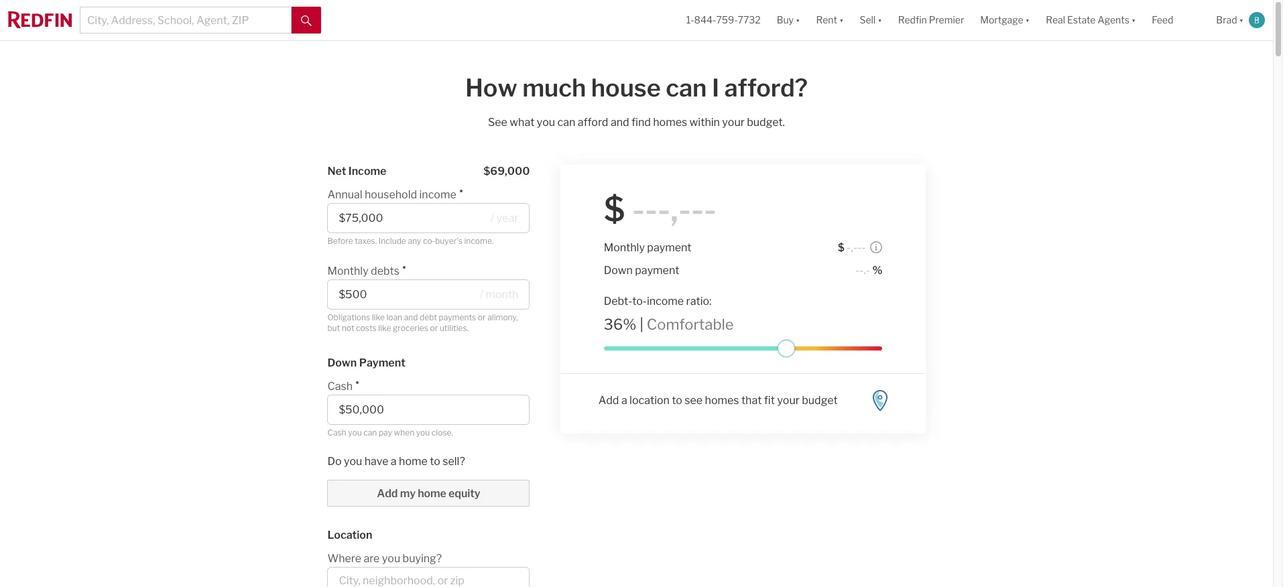 Task type: describe. For each thing, give the bounding box(es) containing it.
monthly for monthly debts
[[327, 264, 368, 277]]

--.- %
[[855, 264, 882, 277]]

are
[[364, 552, 380, 565]]

.-
[[864, 264, 870, 277]]

City, neighborhood, or zip search field
[[327, 567, 530, 587]]

annual household income. required field. element
[[327, 182, 523, 203]]

mortgage ▾ button
[[980, 0, 1030, 40]]

income for to-
[[647, 295, 684, 308]]

sell ▾
[[860, 14, 882, 26]]

and inside obligations like loan and debt payments or alimony, but not costs like groceries or utilities.
[[404, 312, 418, 322]]

cash for cash you can pay when you close.
[[327, 427, 346, 437]]

759-
[[716, 14, 738, 26]]

redfin premier
[[898, 14, 964, 26]]

Cash text field
[[339, 403, 519, 416]]

sell
[[860, 14, 876, 26]]

redfin premier button
[[890, 0, 972, 40]]

where
[[327, 552, 361, 565]]

36%
[[604, 316, 637, 333]]

/ for / month
[[480, 288, 483, 301]]

net income
[[327, 165, 386, 178]]

you right what
[[537, 116, 555, 129]]

find
[[632, 116, 651, 129]]

add my home equity
[[377, 487, 480, 500]]

$ for $ -,---
[[838, 241, 845, 254]]

1 vertical spatial or
[[430, 323, 438, 333]]

month
[[486, 288, 519, 301]]

1-844-759-7732 link
[[686, 14, 761, 26]]

rent ▾ button
[[816, 0, 844, 40]]

mortgage ▾ button
[[972, 0, 1038, 40]]

mortgage ▾
[[980, 14, 1030, 26]]

see what you can afford and find homes within your budget.
[[488, 116, 785, 129]]

0 horizontal spatial a
[[391, 455, 397, 468]]

do
[[327, 455, 342, 468]]

7732
[[738, 14, 761, 26]]

/ year
[[491, 212, 519, 225]]

monthly debts. required field. element
[[327, 258, 523, 279]]

0 horizontal spatial homes
[[653, 116, 687, 129]]

can for afford
[[557, 116, 575, 129]]

/ for / year
[[491, 212, 494, 225]]

not
[[342, 323, 354, 333]]

buy ▾ button
[[769, 0, 808, 40]]

comfortable
[[647, 316, 734, 333]]

buy
[[777, 14, 794, 26]]

submit search image
[[301, 15, 312, 26]]

include
[[379, 236, 406, 246]]

$ -,---
[[838, 241, 866, 254]]

1-
[[686, 14, 694, 26]]

premier
[[929, 14, 964, 26]]

down for down payment
[[327, 356, 357, 369]]

debt-
[[604, 295, 632, 308]]

afford?
[[724, 73, 808, 103]]

$ ---,---
[[604, 189, 717, 229]]

close.
[[432, 427, 453, 437]]

$ for $ ---,---
[[604, 189, 625, 229]]

Annual household income text field
[[339, 212, 486, 225]]

user photo image
[[1249, 12, 1265, 28]]

but
[[327, 323, 340, 333]]

before taxes. include any co-buyer's income.
[[327, 236, 494, 246]]

payment
[[359, 356, 405, 369]]

how
[[465, 73, 517, 103]]

down payment
[[327, 356, 405, 369]]

add for add a location to see homes that fit your budget
[[598, 394, 619, 407]]

alimony,
[[487, 312, 518, 322]]

rent ▾ button
[[808, 0, 852, 40]]

add my home equity button
[[327, 480, 530, 507]]

co-
[[423, 236, 435, 246]]

location
[[327, 529, 372, 542]]

debt
[[420, 312, 437, 322]]

0 vertical spatial to
[[672, 394, 682, 407]]

taxes.
[[355, 236, 377, 246]]

5 ▾ from the left
[[1132, 14, 1136, 26]]

you right 'do'
[[344, 455, 362, 468]]

what
[[510, 116, 535, 129]]

equity
[[449, 487, 480, 500]]

income
[[348, 165, 386, 178]]

0 vertical spatial like
[[372, 312, 385, 322]]

fit
[[764, 394, 775, 407]]

i
[[712, 73, 719, 103]]

you right when
[[416, 427, 430, 437]]

household
[[365, 188, 417, 201]]

1-844-759-7732
[[686, 14, 761, 26]]

can for i
[[666, 73, 707, 103]]

1 horizontal spatial and
[[611, 116, 629, 129]]

City, Address, School, Agent, ZIP search field
[[80, 7, 292, 34]]

monthly debts
[[327, 264, 399, 277]]

mortgage
[[980, 14, 1023, 26]]

▾ for mortgage ▾
[[1025, 14, 1030, 26]]

you left pay at the bottom left
[[348, 427, 362, 437]]

cash for cash
[[327, 380, 353, 393]]

0 vertical spatial home
[[399, 455, 428, 468]]

that
[[741, 394, 762, 407]]

▾ for sell ▾
[[878, 14, 882, 26]]

sell ▾ button
[[860, 0, 882, 40]]

feed button
[[1144, 0, 1208, 40]]

1 horizontal spatial a
[[621, 394, 627, 407]]

1 horizontal spatial homes
[[705, 394, 739, 407]]

payment for monthly payment
[[647, 241, 692, 254]]

/ month
[[480, 288, 519, 301]]

add for add my home equity
[[377, 487, 398, 500]]

debts
[[371, 264, 399, 277]]

Monthly debts text field
[[339, 288, 476, 301]]



Task type: locate. For each thing, give the bounding box(es) containing it.
home
[[399, 455, 428, 468], [418, 487, 446, 500]]

0 vertical spatial income
[[419, 188, 456, 201]]

|
[[640, 316, 644, 333]]

down down not
[[327, 356, 357, 369]]

$69,000
[[483, 165, 530, 178]]

obligations like loan and debt payments or alimony, but not costs like groceries or utilities.
[[327, 312, 518, 333]]

1 vertical spatial to
[[430, 455, 440, 468]]

0 vertical spatial your
[[722, 116, 745, 129]]

your right the 'fit'
[[777, 394, 800, 407]]

cash. required field. element
[[327, 373, 523, 395]]

None range field
[[604, 340, 882, 357]]

add a location to see homes that fit your budget
[[598, 394, 838, 407]]

payment up 'down payment'
[[647, 241, 692, 254]]

year
[[497, 212, 519, 225]]

▾ right the brad in the right of the page
[[1239, 14, 1244, 26]]

1 vertical spatial add
[[377, 487, 398, 500]]

ratio:
[[686, 295, 712, 308]]

can left 'afford'
[[557, 116, 575, 129]]

map push pin image
[[873, 390, 888, 412]]

real estate agents ▾ button
[[1038, 0, 1144, 40]]

buy ▾ button
[[777, 0, 800, 40]]

844-
[[694, 14, 716, 26]]

homes
[[653, 116, 687, 129], [705, 394, 739, 407]]

0 horizontal spatial ,-
[[670, 189, 691, 229]]

can left i
[[666, 73, 707, 103]]

1 vertical spatial home
[[418, 487, 446, 500]]

or down debt
[[430, 323, 438, 333]]

add left the location
[[598, 394, 619, 407]]

home right my
[[418, 487, 446, 500]]

and
[[611, 116, 629, 129], [404, 312, 418, 322]]

monthly for monthly payment
[[604, 241, 645, 254]]

cash down down payment
[[327, 380, 353, 393]]

and left find
[[611, 116, 629, 129]]

0 horizontal spatial $
[[604, 189, 625, 229]]

▾ right agents
[[1132, 14, 1136, 26]]

payment for down payment
[[635, 264, 679, 277]]

0 horizontal spatial /
[[480, 288, 483, 301]]

a left the location
[[621, 394, 627, 407]]

/ left month
[[480, 288, 483, 301]]

,- up --.- %
[[851, 241, 858, 254]]

1 vertical spatial $
[[838, 241, 845, 254]]

0 vertical spatial $
[[604, 189, 625, 229]]

2 horizontal spatial can
[[666, 73, 707, 103]]

1 horizontal spatial /
[[491, 212, 494, 225]]

2 cash from the top
[[327, 427, 346, 437]]

0 horizontal spatial can
[[364, 427, 377, 437]]

rent
[[816, 14, 837, 26]]

utilities.
[[440, 323, 469, 333]]

0 horizontal spatial monthly
[[327, 264, 368, 277]]

4 ▾ from the left
[[1025, 14, 1030, 26]]

1 vertical spatial cash
[[327, 427, 346, 437]]

to left see
[[672, 394, 682, 407]]

1 vertical spatial /
[[480, 288, 483, 301]]

like left loan
[[372, 312, 385, 322]]

0 vertical spatial and
[[611, 116, 629, 129]]

1 horizontal spatial add
[[598, 394, 619, 407]]

▾ for buy ▾
[[796, 14, 800, 26]]

1 vertical spatial income
[[647, 295, 684, 308]]

down for down payment
[[604, 264, 633, 277]]

0 vertical spatial /
[[491, 212, 494, 225]]

▾ right buy
[[796, 14, 800, 26]]

0 vertical spatial a
[[621, 394, 627, 407]]

1 vertical spatial can
[[557, 116, 575, 129]]

payment down the monthly payment
[[635, 264, 679, 277]]

0 vertical spatial homes
[[653, 116, 687, 129]]

income up 36% | comfortable
[[647, 295, 684, 308]]

or left alimony,
[[478, 312, 486, 322]]

▾ for rent ▾
[[839, 14, 844, 26]]

0 vertical spatial down
[[604, 264, 633, 277]]

payments
[[439, 312, 476, 322]]

you
[[537, 116, 555, 129], [348, 427, 362, 437], [416, 427, 430, 437], [344, 455, 362, 468], [382, 552, 400, 565]]

0 vertical spatial payment
[[647, 241, 692, 254]]

groceries
[[393, 323, 428, 333]]

,- up the monthly payment
[[670, 189, 691, 229]]

cash
[[327, 380, 353, 393], [327, 427, 346, 437]]

1 horizontal spatial income
[[647, 295, 684, 308]]

1 horizontal spatial to
[[672, 394, 682, 407]]

add inside button
[[377, 487, 398, 500]]

a
[[621, 394, 627, 407], [391, 455, 397, 468]]

any
[[408, 236, 421, 246]]

3 ▾ from the left
[[878, 14, 882, 26]]

1 vertical spatial and
[[404, 312, 418, 322]]

1 vertical spatial down
[[327, 356, 357, 369]]

0 horizontal spatial your
[[722, 116, 745, 129]]

income
[[419, 188, 456, 201], [647, 295, 684, 308]]

0 vertical spatial or
[[478, 312, 486, 322]]

cash you can pay when you close.
[[327, 427, 453, 437]]

1 horizontal spatial or
[[478, 312, 486, 322]]

0 vertical spatial cash
[[327, 380, 353, 393]]

monthly payment
[[604, 241, 692, 254]]

like down loan
[[378, 323, 391, 333]]

1 vertical spatial ,-
[[851, 241, 858, 254]]

0 vertical spatial can
[[666, 73, 707, 103]]

down
[[604, 264, 633, 277], [327, 356, 357, 369]]

can
[[666, 73, 707, 103], [557, 116, 575, 129], [364, 427, 377, 437]]

have
[[365, 455, 388, 468]]

can left pay at the bottom left
[[364, 427, 377, 437]]

budget
[[802, 394, 838, 407]]

homes right see
[[705, 394, 739, 407]]

%
[[872, 264, 882, 277]]

net
[[327, 165, 346, 178]]

house
[[591, 73, 661, 103]]

real estate agents ▾
[[1046, 14, 1136, 26]]

buyer's
[[435, 236, 462, 246]]

▾ right the mortgage
[[1025, 14, 1030, 26]]

0 horizontal spatial down
[[327, 356, 357, 369]]

1 horizontal spatial your
[[777, 394, 800, 407]]

0 vertical spatial add
[[598, 394, 619, 407]]

1 horizontal spatial $
[[838, 241, 845, 254]]

1 vertical spatial homes
[[705, 394, 739, 407]]

0 vertical spatial ,-
[[670, 189, 691, 229]]

rent ▾
[[816, 14, 844, 26]]

homes right find
[[653, 116, 687, 129]]

payment
[[647, 241, 692, 254], [635, 264, 679, 277]]

monthly down before
[[327, 264, 368, 277]]

0 horizontal spatial or
[[430, 323, 438, 333]]

before
[[327, 236, 353, 246]]

1 cash from the top
[[327, 380, 353, 393]]

1 ▾ from the left
[[796, 14, 800, 26]]

/ left year
[[491, 212, 494, 225]]

2 ▾ from the left
[[839, 14, 844, 26]]

home inside button
[[418, 487, 446, 500]]

cash up 'do'
[[327, 427, 346, 437]]

annual
[[327, 188, 362, 201]]

0 horizontal spatial income
[[419, 188, 456, 201]]

redfin
[[898, 14, 927, 26]]

▾ right sell
[[878, 14, 882, 26]]

▾ for brad ▾
[[1239, 14, 1244, 26]]

1 horizontal spatial down
[[604, 264, 633, 277]]

estate
[[1067, 14, 1096, 26]]

6 ▾ from the left
[[1239, 14, 1244, 26]]

like
[[372, 312, 385, 322], [378, 323, 391, 333]]

1 horizontal spatial ,-
[[851, 241, 858, 254]]

1 vertical spatial like
[[378, 323, 391, 333]]

0 horizontal spatial and
[[404, 312, 418, 322]]

real
[[1046, 14, 1065, 26]]

home down when
[[399, 455, 428, 468]]

you right are
[[382, 552, 400, 565]]

real estate agents ▾ link
[[1046, 0, 1136, 40]]

down up debt-
[[604, 264, 633, 277]]

sell?
[[443, 455, 465, 468]]

within
[[690, 116, 720, 129]]

budget.
[[747, 116, 785, 129]]

where are you buying?
[[327, 552, 442, 565]]

see
[[685, 394, 703, 407]]

debt-to-income ratio:
[[604, 295, 712, 308]]

0 horizontal spatial add
[[377, 487, 398, 500]]

sell ▾ button
[[852, 0, 890, 40]]

income.
[[464, 236, 494, 246]]

and up groceries on the bottom of the page
[[404, 312, 418, 322]]

to left sell?
[[430, 455, 440, 468]]

to-
[[632, 295, 647, 308]]

1 horizontal spatial monthly
[[604, 241, 645, 254]]

,-
[[670, 189, 691, 229], [851, 241, 858, 254]]

how much house can i afford?
[[465, 73, 808, 103]]

your right "within"
[[722, 116, 745, 129]]

a right "have"
[[391, 455, 397, 468]]

1 vertical spatial a
[[391, 455, 397, 468]]

see
[[488, 116, 507, 129]]

buy ▾
[[777, 14, 800, 26]]

obligations
[[327, 312, 370, 322]]

income for household
[[419, 188, 456, 201]]

to
[[672, 394, 682, 407], [430, 455, 440, 468]]

monthly up 'down payment'
[[604, 241, 645, 254]]

do you have a home to sell?
[[327, 455, 465, 468]]

2 vertical spatial can
[[364, 427, 377, 437]]

income up the annual household income 'text box'
[[419, 188, 456, 201]]

agents
[[1098, 14, 1130, 26]]

or
[[478, 312, 486, 322], [430, 323, 438, 333]]

much
[[522, 73, 586, 103]]

loan
[[386, 312, 402, 322]]

1 vertical spatial your
[[777, 394, 800, 407]]

afford
[[578, 116, 608, 129]]

1 vertical spatial payment
[[635, 264, 679, 277]]

0 vertical spatial monthly
[[604, 241, 645, 254]]

1 horizontal spatial can
[[557, 116, 575, 129]]

1 vertical spatial monthly
[[327, 264, 368, 277]]

0 horizontal spatial to
[[430, 455, 440, 468]]

▾ right rent
[[839, 14, 844, 26]]

brad ▾
[[1216, 14, 1244, 26]]

brad
[[1216, 14, 1237, 26]]

$
[[604, 189, 625, 229], [838, 241, 845, 254]]

36% | comfortable
[[604, 316, 734, 333]]

annual household income
[[327, 188, 456, 201]]

add left my
[[377, 487, 398, 500]]

costs
[[356, 323, 377, 333]]



Task type: vqa. For each thing, say whether or not it's contained in the screenshot.
About us
no



